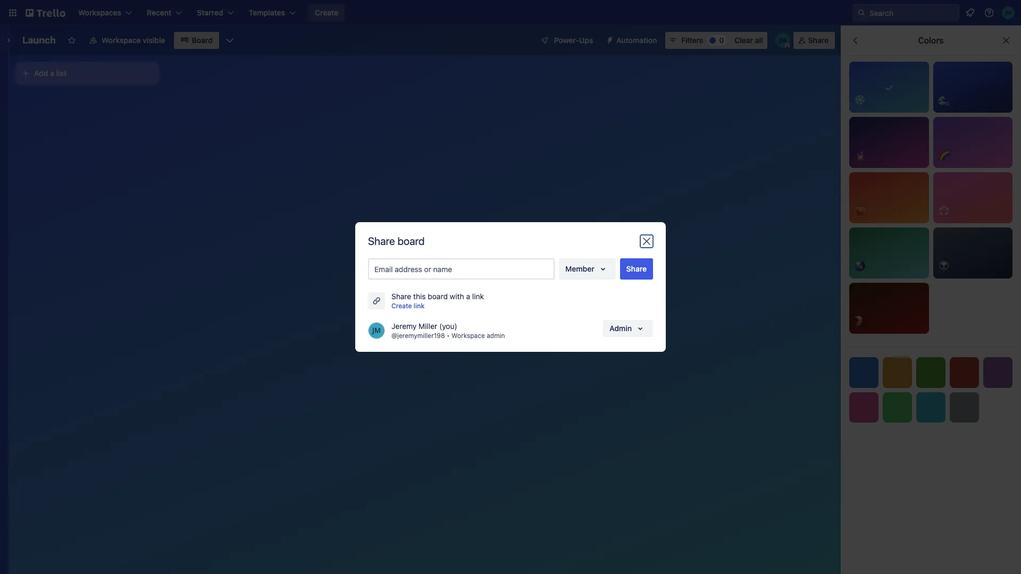 Task type: locate. For each thing, give the bounding box(es) containing it.
1 horizontal spatial link
[[472, 292, 484, 301]]

0 notifications image
[[964, 6, 977, 19]]

0 horizontal spatial create
[[315, 8, 339, 17]]

link right with
[[472, 292, 484, 301]]

🌊
[[939, 95, 950, 105]]

a inside button
[[50, 69, 54, 78]]

clear all
[[735, 36, 763, 45]]

create
[[315, 8, 339, 17], [392, 302, 412, 310]]

0 horizontal spatial jeremy miller (jeremymiller198) image
[[776, 33, 791, 48]]

list
[[56, 69, 67, 78]]

link down this
[[414, 302, 425, 310]]

visible
[[143, 36, 165, 45]]

share board
[[368, 235, 425, 247]]

jeremy miller (jeremymiller198) image right open information menu icon in the top of the page
[[1003, 6, 1015, 19]]

1 vertical spatial share button
[[620, 259, 653, 280]]

jeremy miller (jeremymiller198) image right all
[[776, 33, 791, 48]]

🌋
[[855, 317, 866, 326]]

1 vertical spatial create
[[392, 302, 412, 310]]

0 horizontal spatial link
[[414, 302, 425, 310]]

1 vertical spatial link
[[414, 302, 425, 310]]

1 horizontal spatial a
[[466, 292, 470, 301]]

1 horizontal spatial workspace
[[452, 332, 485, 340]]

0 vertical spatial a
[[50, 69, 54, 78]]

share
[[809, 36, 829, 45], [368, 235, 395, 247], [627, 264, 647, 274], [392, 292, 411, 301]]

clear
[[735, 36, 753, 45]]

🌸
[[939, 206, 950, 216]]

1 horizontal spatial share button
[[794, 32, 835, 49]]

workspace
[[102, 36, 141, 45], [452, 332, 485, 340]]

open information menu image
[[984, 7, 995, 18]]

a right with
[[466, 292, 470, 301]]

search image
[[858, 9, 866, 17]]

❄️
[[855, 95, 866, 105]]

0 horizontal spatial board
[[398, 235, 425, 247]]

1 vertical spatial a
[[466, 292, 470, 301]]

create inside 'share this board with a link create link'
[[392, 302, 412, 310]]

a inside 'share this board with a link create link'
[[466, 292, 470, 301]]

🔮
[[855, 151, 866, 160]]

0 vertical spatial link
[[472, 292, 484, 301]]

workspace visible
[[102, 36, 165, 45]]

workspace visible button
[[82, 32, 172, 49]]

board
[[192, 36, 213, 45]]

power-
[[554, 36, 579, 45]]

a
[[50, 69, 54, 78], [466, 292, 470, 301]]

member button
[[559, 259, 616, 280]]

link
[[472, 292, 484, 301], [414, 302, 425, 310]]

star or unstar board image
[[68, 36, 76, 45]]

jeremy
[[392, 322, 417, 331]]

workspace inside jeremy miller (you) @jeremymiller198 • workspace admin
[[452, 332, 485, 340]]

workspace right •
[[452, 332, 485, 340]]

1 horizontal spatial board
[[428, 292, 448, 301]]

board
[[398, 235, 425, 247], [428, 292, 448, 301]]

workspace inside button
[[102, 36, 141, 45]]

launch
[[22, 35, 56, 46]]

Email address or name text field
[[375, 262, 553, 277]]

1 horizontal spatial create
[[392, 302, 412, 310]]

add
[[34, 69, 48, 78]]

board inside 'share this board with a link create link'
[[428, 292, 448, 301]]

0 horizontal spatial workspace
[[102, 36, 141, 45]]

1 vertical spatial board
[[428, 292, 448, 301]]

member
[[566, 264, 595, 274]]

•
[[447, 332, 450, 340]]

0
[[720, 36, 724, 45]]

0 horizontal spatial a
[[50, 69, 54, 78]]

add a list
[[34, 69, 67, 78]]

share button
[[794, 32, 835, 49], [620, 259, 653, 280]]

workspace left visible
[[102, 36, 141, 45]]

1 vertical spatial workspace
[[452, 332, 485, 340]]

add a list button
[[15, 62, 160, 85]]

0 vertical spatial jeremy miller (jeremymiller198) image
[[1003, 6, 1015, 19]]

0 vertical spatial board
[[398, 235, 425, 247]]

jeremy miller (jeremymiller198) image
[[1003, 6, 1015, 19], [776, 33, 791, 48]]

a left list
[[50, 69, 54, 78]]

0 vertical spatial workspace
[[102, 36, 141, 45]]

(you)
[[440, 322, 457, 331]]

0 vertical spatial create
[[315, 8, 339, 17]]



Task type: vqa. For each thing, say whether or not it's contained in the screenshot.
Power-Ups's sm icon
no



Task type: describe. For each thing, give the bounding box(es) containing it.
🌈
[[939, 151, 950, 160]]

close image
[[641, 235, 653, 248]]

all
[[755, 36, 763, 45]]

1 horizontal spatial jeremy miller (jeremymiller198) image
[[1003, 6, 1015, 19]]

clear all button
[[731, 32, 768, 49]]

admin
[[610, 324, 632, 333]]

automation
[[617, 36, 657, 45]]

switch to… image
[[7, 7, 18, 18]]

@jeremymiller198
[[392, 332, 445, 340]]

0 vertical spatial share button
[[794, 32, 835, 49]]

miller
[[419, 322, 438, 331]]

0 horizontal spatial share button
[[620, 259, 653, 280]]

create button
[[309, 4, 345, 21]]

1 vertical spatial jeremy miller (jeremymiller198) image
[[776, 33, 791, 48]]

with
[[450, 292, 464, 301]]

admin button
[[603, 320, 653, 337]]

colors
[[919, 36, 944, 45]]

this
[[413, 292, 426, 301]]

primary element
[[0, 0, 1022, 26]]

admin
[[487, 332, 505, 340]]

sm image
[[602, 32, 617, 47]]

jeremy miller (jeremymiller198) image
[[368, 322, 385, 339]]

board link
[[174, 32, 219, 49]]

🌎
[[855, 261, 866, 271]]

🍑
[[855, 206, 866, 216]]

create link button
[[392, 301, 425, 312]]

ups
[[579, 36, 593, 45]]

automation button
[[602, 32, 664, 49]]

power-ups
[[554, 36, 593, 45]]

customize views image
[[224, 35, 235, 46]]

share this board with a link create link
[[392, 292, 484, 310]]

jeremy miller (you) @jeremymiller198 • workspace admin
[[392, 322, 505, 340]]

power-ups button
[[533, 32, 600, 49]]

Search field
[[866, 5, 959, 21]]

Board name text field
[[17, 32, 61, 49]]

share inside 'share this board with a link create link'
[[392, 292, 411, 301]]

👽
[[939, 261, 950, 271]]

filters
[[682, 36, 704, 45]]

back to home image
[[26, 4, 65, 21]]

create inside button
[[315, 8, 339, 17]]



